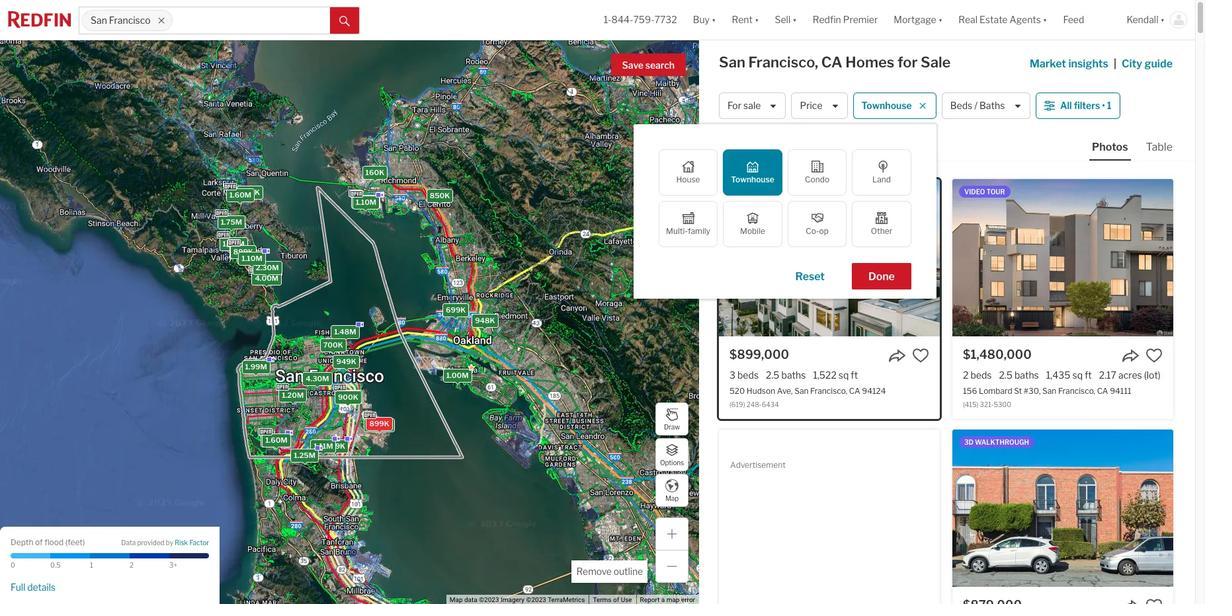Task type: vqa. For each thing, say whether or not it's contained in the screenshot.
RECOMMENDED
yes



Task type: describe. For each thing, give the bounding box(es) containing it.
sell ▾ button
[[775, 0, 797, 40]]

a
[[662, 597, 665, 604]]

2.5 baths for $1,480,000
[[1000, 370, 1040, 381]]

1.11m
[[314, 442, 333, 451]]

imagery
[[501, 597, 525, 604]]

redfin premier button
[[805, 0, 886, 40]]

co-op
[[806, 226, 829, 236]]

1 vertical spatial 1.60m
[[265, 436, 287, 445]]

(lot)
[[1145, 370, 1161, 381]]

4pm
[[796, 188, 811, 196]]

sun,
[[752, 188, 768, 196]]

st
[[1015, 387, 1023, 397]]

walkthrough
[[976, 439, 1030, 447]]

▾ for kendall ▾
[[1161, 14, 1166, 25]]

for sale
[[728, 100, 761, 111]]

Multi-family checkbox
[[659, 201, 718, 248]]

real estate agents ▾ button
[[951, 0, 1056, 40]]

to
[[785, 188, 795, 196]]

2.5 for $899,000
[[766, 370, 780, 381]]

0 horizontal spatial 1
[[90, 562, 93, 570]]

multi-
[[667, 226, 688, 236]]

1.03m
[[222, 239, 244, 249]]

699k
[[446, 306, 466, 315]]

open
[[731, 188, 750, 196]]

Mobile checkbox
[[724, 201, 783, 248]]

remove townhouse image
[[919, 102, 927, 110]]

family
[[688, 226, 711, 236]]

sq for $1,480,000
[[1073, 370, 1084, 381]]

video
[[965, 188, 986, 196]]

favorite button image for 3d walkthrough
[[1146, 598, 1164, 605]]

map for map
[[666, 495, 679, 503]]

map region
[[0, 0, 742, 605]]

sort
[[778, 138, 798, 149]]

0 horizontal spatial 1.10m
[[241, 254, 262, 263]]

flood
[[44, 538, 64, 548]]

2.5 for $1,480,000
[[1000, 370, 1013, 381]]

baths for $1,480,000
[[1015, 370, 1040, 381]]

map
[[667, 597, 680, 604]]

3d walkthrough
[[965, 439, 1030, 447]]

done button
[[852, 263, 912, 290]]

1.20m
[[282, 391, 304, 400]]

units
[[373, 420, 392, 430]]

favorite button image for video tour
[[1146, 347, 1164, 365]]

520 hudson ave, san francisco, ca 94124 (619) 248-6434
[[730, 387, 887, 409]]

data
[[121, 540, 136, 548]]

redfin premier
[[813, 14, 878, 25]]

francisco, inside the 156 lombard st #30, san francisco, ca 94111 (415) 321-5300
[[1059, 387, 1096, 397]]

rent ▾
[[732, 14, 759, 25]]

(
[[65, 538, 68, 548]]

156
[[964, 387, 978, 397]]

4.00m
[[255, 274, 278, 283]]

900k
[[338, 393, 358, 402]]

submit search image
[[340, 16, 350, 26]]

798k
[[233, 247, 252, 257]]

of for depth
[[35, 538, 43, 548]]

options button
[[656, 439, 689, 472]]

premier
[[844, 14, 878, 25]]

248-
[[747, 401, 762, 409]]

data
[[465, 597, 478, 604]]

94124
[[863, 387, 887, 397]]

terrametrics
[[548, 597, 585, 604]]

520
[[730, 387, 745, 397]]

2.5 baths for $899,000
[[766, 370, 806, 381]]

of for terms
[[614, 597, 620, 604]]

kendall
[[1127, 14, 1159, 25]]

0 horizontal spatial ca
[[822, 54, 843, 71]]

baths for $899,000
[[782, 370, 806, 381]]

done
[[869, 271, 895, 283]]

160k
[[365, 168, 384, 177]]

feet
[[68, 538, 83, 548]]

report
[[640, 597, 660, 604]]

photo of 156 lombard st #30, san francisco, ca 94111 image
[[953, 179, 1174, 337]]

▾ for rent ▾
[[755, 14, 759, 25]]

3d
[[965, 439, 974, 447]]

redfin
[[813, 14, 842, 25]]

real
[[959, 14, 978, 25]]

buy ▾ button
[[686, 0, 724, 40]]

Other checkbox
[[853, 201, 912, 248]]

homes
[[732, 138, 762, 149]]

table button
[[1144, 140, 1176, 160]]

san down rent
[[719, 54, 746, 71]]

94111
[[1111, 387, 1132, 397]]

condo
[[806, 175, 830, 185]]

outline
[[614, 567, 643, 578]]

Townhouse checkbox
[[724, 150, 783, 196]]

1 inside "all filters • 1" button
[[1108, 100, 1112, 111]]

5300
[[994, 401, 1012, 409]]

Land checkbox
[[853, 150, 912, 196]]

buy
[[693, 14, 710, 25]]

search
[[646, 60, 675, 71]]

2 units
[[367, 420, 392, 430]]

2pm
[[769, 188, 784, 196]]

risk factor link
[[175, 540, 209, 549]]

favorite button checkbox for $899,000
[[913, 347, 930, 365]]

beds / baths button
[[942, 93, 1031, 119]]

photo of 26 argonaut ave, san francisco, ca 94134 image
[[953, 430, 1174, 588]]

favorite button checkbox for $1,480,000
[[1146, 347, 1164, 365]]

rent
[[732, 14, 753, 25]]

rent ▾ button
[[732, 0, 759, 40]]

0 horizontal spatial 899k
[[233, 247, 253, 256]]

)
[[83, 538, 85, 548]]

estate
[[980, 14, 1008, 25]]

error
[[682, 597, 696, 604]]

• for homes
[[769, 139, 772, 150]]

options
[[661, 459, 684, 467]]

beds / baths
[[951, 100, 1006, 111]]

francisco, down sell ▾ dropdown button
[[749, 54, 819, 71]]

3
[[730, 370, 736, 381]]

provided
[[137, 540, 164, 548]]

all filters • 1 button
[[1036, 93, 1121, 119]]

0 vertical spatial 1.25m
[[240, 252, 262, 262]]

mobile
[[741, 226, 766, 236]]

report a map error
[[640, 597, 696, 604]]

depth of flood ( feet )
[[11, 538, 85, 548]]

data provided by risk factor
[[121, 540, 209, 548]]

|
[[1115, 58, 1117, 70]]

buy ▾ button
[[693, 0, 716, 40]]

video tour
[[965, 188, 1006, 196]]



Task type: locate. For each thing, give the bounding box(es) containing it.
san francisco, ca homes for sale
[[719, 54, 951, 71]]

homes
[[846, 54, 895, 71]]

1 baths from the left
[[782, 370, 806, 381]]

google image
[[3, 588, 47, 605]]

2 baths from the left
[[1015, 370, 1040, 381]]

0 vertical spatial 1.40m
[[355, 197, 377, 206]]

1 vertical spatial 1.25m
[[294, 451, 315, 461]]

3+
[[169, 562, 177, 570]]

/
[[975, 100, 978, 111]]

1-
[[604, 14, 612, 25]]

1.60m up 1.75m on the top left of the page
[[229, 190, 251, 200]]

san
[[91, 15, 107, 26], [719, 54, 746, 71], [795, 387, 809, 397], [1043, 387, 1057, 397]]

francisco
[[109, 15, 151, 26]]

2.5 up hudson
[[766, 370, 780, 381]]

ft right 1,522
[[851, 370, 859, 381]]

©2023
[[479, 597, 499, 604], [527, 597, 547, 604]]

1 vertical spatial •
[[769, 139, 772, 150]]

1 horizontal spatial ca
[[850, 387, 861, 397]]

2 for 2 beds
[[964, 370, 969, 381]]

2.5 baths up "ave,"
[[766, 370, 806, 381]]

beds for $899,000
[[738, 370, 759, 381]]

save search button
[[611, 54, 686, 76]]

1 horizontal spatial baths
[[1015, 370, 1040, 381]]

1 ft from the left
[[851, 370, 859, 381]]

1 vertical spatial of
[[614, 597, 620, 604]]

favorite button image
[[1146, 347, 1164, 365], [1146, 598, 1164, 605]]

ft left '2.17'
[[1086, 370, 1093, 381]]

2 ▾ from the left
[[755, 14, 759, 25]]

1 sq from the left
[[839, 370, 849, 381]]

0 horizontal spatial ft
[[851, 370, 859, 381]]

▾ right buy
[[712, 14, 716, 25]]

sale
[[921, 54, 951, 71]]

2 sq from the left
[[1073, 370, 1084, 381]]

1 horizontal spatial 2
[[367, 420, 372, 430]]

townhouse inside checkbox
[[732, 175, 775, 185]]

ca left 94124
[[850, 387, 861, 397]]

1 vertical spatial favorite button image
[[1146, 598, 1164, 605]]

1 beds from the left
[[738, 370, 759, 381]]

1 vertical spatial 2
[[367, 420, 372, 430]]

0 vertical spatial favorite button image
[[1146, 347, 1164, 365]]

0 vertical spatial 1.10m
[[356, 198, 376, 207]]

1 horizontal spatial ft
[[1086, 370, 1093, 381]]

other
[[872, 226, 893, 236]]

759-
[[634, 14, 655, 25]]

0 vertical spatial of
[[35, 538, 43, 548]]

1.75m
[[221, 217, 242, 227]]

(415)
[[964, 401, 979, 409]]

1 vertical spatial 1.40m
[[264, 436, 286, 445]]

townhouse left remove townhouse icon
[[862, 100, 913, 111]]

townhouse
[[862, 100, 913, 111], [732, 175, 775, 185]]

• for filters
[[1103, 100, 1106, 111]]

for
[[728, 100, 742, 111]]

advertisement
[[731, 461, 786, 471]]

san inside the 156 lombard st #30, san francisco, ca 94111 (415) 321-5300
[[1043, 387, 1057, 397]]

2 favorite button image from the top
[[1146, 598, 1164, 605]]

1 vertical spatial map
[[450, 597, 463, 604]]

market insights link
[[1030, 43, 1109, 72]]

©2023 right data
[[479, 597, 499, 604]]

1 horizontal spatial ©2023
[[527, 597, 547, 604]]

0 horizontal spatial beds
[[738, 370, 759, 381]]

0.5
[[50, 562, 61, 570]]

beds
[[738, 370, 759, 381], [971, 370, 992, 381]]

remove san francisco image
[[157, 17, 165, 24]]

0 horizontal spatial 2
[[130, 562, 134, 570]]

depth
[[11, 538, 33, 548]]

san inside '520 hudson ave, san francisco, ca 94124 (619) 248-6434'
[[795, 387, 809, 397]]

0 horizontal spatial 1.25m
[[240, 252, 262, 262]]

None search field
[[172, 7, 330, 34]]

option group containing house
[[659, 150, 912, 248]]

0 vertical spatial 2
[[964, 370, 969, 381]]

▾ right agents
[[1044, 14, 1048, 25]]

ca down '2.17'
[[1098, 387, 1109, 397]]

1 vertical spatial 1
[[90, 562, 93, 570]]

1.25m down "1.20m"
[[294, 451, 315, 461]]

map for map data ©2023  imagery ©2023 terrametrics
[[450, 597, 463, 604]]

option group
[[659, 150, 912, 248]]

reset
[[796, 271, 825, 283]]

0 horizontal spatial 2.5 baths
[[766, 370, 806, 381]]

4 ▾ from the left
[[939, 14, 943, 25]]

3 ▾ from the left
[[793, 14, 797, 25]]

baths up "ave,"
[[782, 370, 806, 381]]

townhouse up sun,
[[732, 175, 775, 185]]

co-
[[806, 226, 820, 236]]

san francisco
[[91, 15, 151, 26]]

5 ▾ from the left
[[1044, 14, 1048, 25]]

1 horizontal spatial 899k
[[369, 419, 389, 429]]

of left flood
[[35, 538, 43, 548]]

0 horizontal spatial 1.40m
[[264, 436, 286, 445]]

0 horizontal spatial map
[[450, 597, 463, 604]]

recommended
[[802, 138, 869, 149]]

1 ©2023 from the left
[[479, 597, 499, 604]]

0 vertical spatial 899k
[[233, 247, 253, 256]]

1 horizontal spatial townhouse
[[862, 100, 913, 111]]

ft for $1,480,000
[[1086, 370, 1093, 381]]

1
[[1108, 100, 1112, 111], [90, 562, 93, 570]]

2 vertical spatial 2
[[130, 562, 134, 570]]

real estate agents ▾ link
[[959, 0, 1048, 40]]

1 horizontal spatial 1.10m
[[356, 198, 376, 207]]

1,522
[[814, 370, 837, 381]]

hudson
[[747, 387, 776, 397]]

1 horizontal spatial 1.25m
[[294, 451, 315, 461]]

francisco, down 1,522
[[811, 387, 848, 397]]

0 vertical spatial map
[[666, 495, 679, 503]]

buy ▾
[[693, 14, 716, 25]]

by
[[166, 540, 173, 548]]

ca inside the 156 lombard st #30, san francisco, ca 94111 (415) 321-5300
[[1098, 387, 1109, 397]]

2 beds from the left
[[971, 370, 992, 381]]

0 horizontal spatial ©2023
[[479, 597, 499, 604]]

price
[[801, 100, 823, 111]]

sq for $899,000
[[839, 370, 849, 381]]

©2023 right imagery
[[527, 597, 547, 604]]

san left francisco
[[91, 15, 107, 26]]

1 horizontal spatial beds
[[971, 370, 992, 381]]

1.48m
[[334, 328, 356, 337]]

1.25m up "2.30m"
[[240, 252, 262, 262]]

1.99m
[[245, 362, 267, 372]]

1 horizontal spatial 2.5 baths
[[1000, 370, 1040, 381]]

2 beds
[[964, 370, 992, 381]]

ave,
[[778, 387, 793, 397]]

photos
[[1093, 141, 1129, 154]]

city guide link
[[1123, 56, 1176, 72]]

• left sort
[[769, 139, 772, 150]]

2.5 baths up st
[[1000, 370, 1040, 381]]

House checkbox
[[659, 150, 718, 196]]

0 horizontal spatial 2.5
[[766, 370, 780, 381]]

ca
[[822, 54, 843, 71], [850, 387, 861, 397], [1098, 387, 1109, 397]]

photo of 520 hudson ave, san francisco, ca 94124 image
[[719, 179, 941, 337]]

favorite button image
[[913, 347, 930, 365]]

full
[[11, 582, 25, 594]]

1.40m down 160k
[[355, 197, 377, 206]]

1 2.5 baths from the left
[[766, 370, 806, 381]]

save search
[[623, 60, 675, 71]]

san right #30,
[[1043, 387, 1057, 397]]

4.30m
[[306, 374, 329, 384]]

1 horizontal spatial •
[[1103, 100, 1106, 111]]

map data ©2023  imagery ©2023 terrametrics
[[450, 597, 585, 604]]

save
[[623, 60, 644, 71]]

0 horizontal spatial sq
[[839, 370, 849, 381]]

▾ for buy ▾
[[712, 14, 716, 25]]

remove outline button
[[572, 561, 648, 584]]

map down the options
[[666, 495, 679, 503]]

agents
[[1010, 14, 1042, 25]]

• inside 16 homes • sort recommended
[[769, 139, 772, 150]]

1.60m left the 1.11m on the bottom left
[[265, 436, 287, 445]]

draw button
[[656, 403, 689, 436]]

2 2.5 from the left
[[1000, 370, 1013, 381]]

2 left units
[[367, 420, 372, 430]]

0 horizontal spatial •
[[769, 139, 772, 150]]

ft for $899,000
[[851, 370, 859, 381]]

1 vertical spatial townhouse
[[732, 175, 775, 185]]

▾ right mortgage
[[939, 14, 943, 25]]

2 inside the map region
[[367, 420, 372, 430]]

1 ▾ from the left
[[712, 14, 716, 25]]

700k
[[323, 340, 343, 350]]

mortgage ▾
[[894, 14, 943, 25]]

321-
[[981, 401, 994, 409]]

recommended button
[[800, 137, 879, 150]]

2.5 up lombard
[[1000, 370, 1013, 381]]

ca left homes
[[822, 54, 843, 71]]

0 vertical spatial 1
[[1108, 100, 1112, 111]]

baths
[[782, 370, 806, 381], [1015, 370, 1040, 381]]

full details
[[11, 582, 56, 594]]

1 vertical spatial 1.10m
[[241, 254, 262, 263]]

2 horizontal spatial ca
[[1098, 387, 1109, 397]]

1 right filters
[[1108, 100, 1112, 111]]

dialog containing reset
[[634, 124, 937, 299]]

0 vertical spatial townhouse
[[862, 100, 913, 111]]

6 ▾ from the left
[[1161, 14, 1166, 25]]

beds up 156
[[971, 370, 992, 381]]

baths up #30,
[[1015, 370, 1040, 381]]

risk
[[175, 540, 188, 548]]

1 horizontal spatial 1.60m
[[265, 436, 287, 445]]

#30,
[[1024, 387, 1041, 397]]

Co-op checkbox
[[788, 201, 847, 248]]

▾ right sell
[[793, 14, 797, 25]]

favorite button checkbox
[[913, 347, 930, 365], [1146, 347, 1164, 365], [1146, 598, 1164, 605]]

open sun, 2pm to 4pm
[[731, 188, 811, 196]]

1 vertical spatial 899k
[[369, 419, 389, 429]]

1.10m down 1.03m
[[241, 254, 262, 263]]

3 beds
[[730, 370, 759, 381]]

2 horizontal spatial 2
[[964, 370, 969, 381]]

ca inside '520 hudson ave, san francisco, ca 94124 (619) 248-6434'
[[850, 387, 861, 397]]

2 2.5 baths from the left
[[1000, 370, 1040, 381]]

map left data
[[450, 597, 463, 604]]

949k
[[336, 357, 356, 366]]

2 ©2023 from the left
[[527, 597, 547, 604]]

1 horizontal spatial 2.5
[[1000, 370, 1013, 381]]

0 vertical spatial 1.60m
[[229, 190, 251, 200]]

156 lombard st #30, san francisco, ca 94111 (415) 321-5300
[[964, 387, 1132, 409]]

1.40m down "1.20m"
[[264, 436, 286, 445]]

sq
[[839, 370, 849, 381], [1073, 370, 1084, 381]]

details
[[27, 582, 56, 594]]

table
[[1147, 141, 1173, 154]]

2 ft from the left
[[1086, 370, 1093, 381]]

sq right 1,522
[[839, 370, 849, 381]]

beds for $1,480,000
[[971, 370, 992, 381]]

1 2.5 from the left
[[766, 370, 780, 381]]

16 homes • sort recommended
[[719, 138, 869, 150]]

1.10m down 160k
[[356, 198, 376, 207]]

• right filters
[[1103, 100, 1106, 111]]

1 horizontal spatial sq
[[1073, 370, 1084, 381]]

1 horizontal spatial 1.40m
[[355, 197, 377, 206]]

▾ for sell ▾
[[793, 14, 797, 25]]

▾ inside "link"
[[1044, 14, 1048, 25]]

francisco, inside '520 hudson ave, san francisco, ca 94124 (619) 248-6434'
[[811, 387, 848, 397]]

0 horizontal spatial townhouse
[[732, 175, 775, 185]]

draw
[[664, 423, 680, 431]]

acres
[[1119, 370, 1143, 381]]

map inside button
[[666, 495, 679, 503]]

dialog
[[634, 124, 937, 299]]

1 horizontal spatial map
[[666, 495, 679, 503]]

2 for 2 units
[[367, 420, 372, 430]]

market
[[1030, 58, 1067, 70]]

1 favorite button image from the top
[[1146, 347, 1164, 365]]

full details button
[[11, 582, 56, 594]]

townhouse inside 'button'
[[862, 100, 913, 111]]

• inside button
[[1103, 100, 1106, 111]]

beds right 3
[[738, 370, 759, 381]]

san right "ave,"
[[795, 387, 809, 397]]

all filters • 1
[[1061, 100, 1112, 111]]

francisco, down 1,435 sq ft
[[1059, 387, 1096, 397]]

Condo checkbox
[[788, 150, 847, 196]]

▾ for mortgage ▾
[[939, 14, 943, 25]]

reset button
[[779, 263, 842, 290]]

mortgage ▾ button
[[886, 0, 951, 40]]

▾ right kendall
[[1161, 14, 1166, 25]]

1 right 0.5
[[90, 562, 93, 570]]

of left use
[[614, 597, 620, 604]]

terms
[[593, 597, 612, 604]]

0 horizontal spatial 1.60m
[[229, 190, 251, 200]]

0 horizontal spatial baths
[[782, 370, 806, 381]]

report a map error link
[[640, 597, 696, 604]]

sq right "1,435"
[[1073, 370, 1084, 381]]

1 horizontal spatial of
[[614, 597, 620, 604]]

0 vertical spatial •
[[1103, 100, 1106, 111]]

map button
[[656, 475, 689, 508]]

1 horizontal spatial 1
[[1108, 100, 1112, 111]]

0 horizontal spatial of
[[35, 538, 43, 548]]

2 up 156
[[964, 370, 969, 381]]

▾ right rent
[[755, 14, 759, 25]]

remove outline
[[577, 567, 643, 578]]

of
[[35, 538, 43, 548], [614, 597, 620, 604]]

lombard
[[980, 387, 1013, 397]]

2.30m
[[256, 263, 279, 272]]

2 down data
[[130, 562, 134, 570]]



